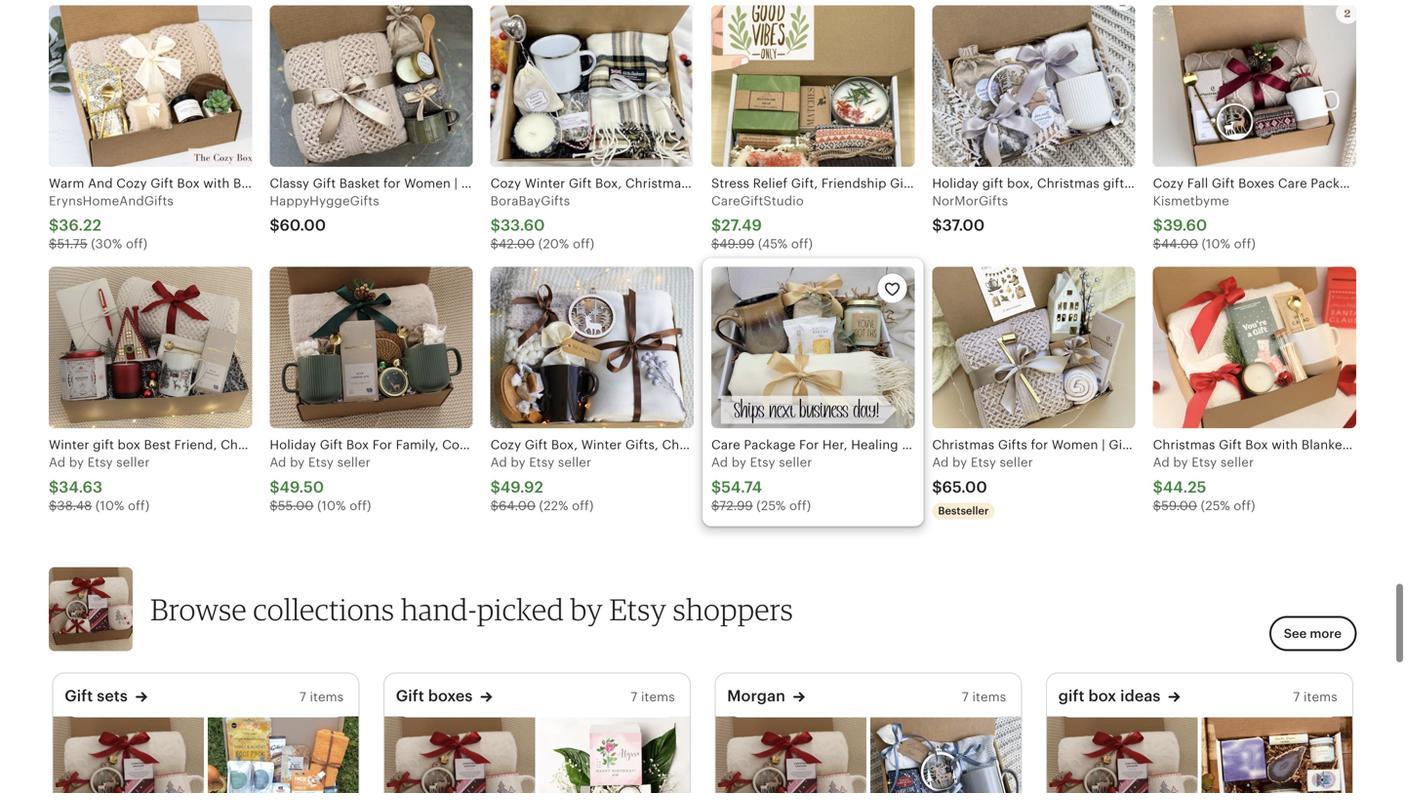 Task type: vqa. For each thing, say whether or not it's contained in the screenshot.
first Fall Vibes Hygge Gift Set | Hello Fall Care Package, Fall Gift Basket for Women and Men, Fall Gift Set, Warm and Cozy Gift Box, Cabin gifts image from the right
yes



Task type: locate. For each thing, give the bounding box(es) containing it.
y for 54.74
[[740, 455, 747, 470]]

6 b from the left
[[1174, 455, 1182, 470]]

2 horizontal spatial (10%
[[1202, 237, 1231, 252]]

fall vibes hygge gift set | hello fall care package, fall gift basket for women and men, fall gift set, warm and cozy gift box, cabin gifts image down boxes
[[384, 717, 535, 794]]

y
[[77, 455, 84, 470], [298, 455, 305, 470], [519, 455, 526, 470], [740, 455, 747, 470], [961, 455, 968, 470], [1182, 455, 1189, 470]]

fall vibes hygge gift set | hello fall care package, fall gift basket for women and men, fall gift set, warm and cozy gift box, cabin gifts image for gift boxes
[[384, 717, 535, 794]]

d up 49.92
[[499, 455, 507, 470]]

5 a from the left
[[932, 455, 941, 470]]

$ inside happyhyggegifts $ 60.00
[[270, 217, 280, 234]]

2 fall vibes hygge gift set | hello fall care package, fall gift basket for women and men, fall gift set, warm and cozy gift box, cabin gifts image from the left
[[384, 717, 535, 794]]

7 items up care package for her comfort, cosy gifts for women, spa gift basket, winter pamper hamper, relaxation gift set, sending you sunshine image
[[299, 690, 344, 705]]

off) right (30%
[[126, 237, 148, 252]]

1 horizontal spatial (25%
[[1201, 499, 1231, 513]]

(10% inside a d b y etsy seller $ 49.50 $ 55.00 (10% off)
[[317, 499, 346, 513]]

seller
[[116, 455, 150, 470], [337, 455, 371, 470], [558, 455, 592, 470], [779, 455, 813, 470], [1000, 455, 1033, 470], [1221, 455, 1254, 470]]

happyhyggegifts
[[270, 194, 379, 208]]

2 (25% from the left
[[1201, 499, 1231, 513]]

2 d from the left
[[278, 455, 286, 470]]

fall vibes hygge gift set | hello fall care package, fall gift basket for women and men, fall gift set, warm and cozy gift box, cabin gifts image down "gift box ideas"
[[1047, 717, 1198, 794]]

3 a from the left
[[491, 455, 499, 470]]

(25% inside a d b y etsy seller $ 44.25 $ 59.00 (25% off)
[[1201, 499, 1231, 513]]

off) inside a d b y etsy seller $ 34.63 $ 38.48 (10% off)
[[128, 499, 150, 513]]

a for 49.92
[[491, 455, 499, 470]]

seller inside a d b y etsy seller $ 49.92 $ 64.00 (22% off)
[[558, 455, 592, 470]]

a d b y etsy seller $ 54.74 $ 72.99 (25% off)
[[712, 455, 813, 513]]

d up 34.63
[[57, 455, 66, 470]]

holiday gift box for family, couples gift set, hygge gift basket for couples, families, cozy winter care package image
[[270, 267, 473, 428]]

etsy up 54.74 at the right bottom of the page
[[750, 455, 776, 470]]

y inside a d b y etsy seller $ 34.63 $ 38.48 (10% off)
[[77, 455, 84, 470]]

etsy inside a d b y etsy seller $ 44.25 $ 59.00 (25% off)
[[1192, 455, 1217, 470]]

birth flower birthday gift box, personalized birthday ideas, birthday present, gift for best friend - bdayflower-degb image
[[539, 717, 690, 794]]

6 d from the left
[[1162, 455, 1170, 470]]

collections
[[253, 592, 395, 628]]

5 y from the left
[[961, 455, 968, 470]]

care package for her, healing vibes gift, sending love and hugs, get well soon, cheer up gift box, gift for best friend, coffee gift box image
[[712, 267, 915, 428]]

etsy for 44.25
[[1192, 455, 1217, 470]]

64.00
[[499, 499, 536, 513]]

d
[[57, 455, 66, 470], [278, 455, 286, 470], [499, 455, 507, 470], [720, 455, 728, 470], [941, 455, 949, 470], [1162, 455, 1170, 470]]

cozy gift box, winter gifts, christmas gift basket, secret santa gift, thank you gift box, winter care package, best friend gift box image
[[491, 267, 694, 428]]

happyhyggegifts $ 60.00
[[270, 194, 379, 234]]

y inside a d b y etsy seller $ 65.00 bestseller
[[961, 455, 968, 470]]

gift left 'sets'
[[65, 688, 93, 705]]

normorgifts
[[932, 194, 1008, 208]]

2 items from the left
[[641, 690, 675, 705]]

gift
[[65, 688, 93, 705], [396, 688, 424, 705]]

$ inside a d b y etsy seller $ 65.00 bestseller
[[932, 479, 942, 496]]

seller inside a d b y etsy seller $ 34.63 $ 38.48 (10% off)
[[116, 455, 150, 470]]

7 up don't f*ck with my energy care package - best friend gift set- post surgery gift - divorce gift for her - sympathy spa gift box "image"
[[1294, 690, 1301, 705]]

etsy up 44.25
[[1192, 455, 1217, 470]]

d up "49.50"
[[278, 455, 286, 470]]

christmas gifts for women | gift basket for her with blanket & socks | hygge gift box for friend, mom, sister, holiday self care gift box image
[[932, 267, 1136, 428]]

7 up care package for her comfort, cosy gifts for women, spa gift basket, winter pamper hamper, relaxation gift set, sending you sunshine image
[[299, 690, 306, 705]]

1 7 from the left
[[299, 690, 306, 705]]

seller inside a d b y etsy seller $ 65.00 bestseller
[[1000, 455, 1033, 470]]

picked
[[477, 592, 564, 628]]

(10% inside kismetbyme $ 39.60 $ 44.00 (10% off)
[[1202, 237, 1231, 252]]

a up 59.00
[[1153, 455, 1162, 470]]

off)
[[126, 237, 148, 252], [573, 237, 595, 252], [791, 237, 813, 252], [1234, 237, 1256, 252], [128, 499, 150, 513], [350, 499, 371, 513], [572, 499, 594, 513], [790, 499, 811, 513], [1234, 499, 1256, 513]]

gift box ideas
[[1059, 688, 1161, 705]]

1 items from the left
[[310, 690, 344, 705]]

7 items up 'holiday gift box, christmas gift basket, hygge gift, sending a hug, gift box for women, care package for her, thank you gift, gift box idea' image
[[962, 690, 1007, 705]]

(25% down 54.74 at the right bottom of the page
[[757, 499, 786, 513]]

y up 54.74 at the right bottom of the page
[[740, 455, 747, 470]]

fall vibes hygge gift set | hello fall care package, fall gift basket for women and men, fall gift set, warm and cozy gift box, cabin gifts image down morgan
[[716, 717, 867, 794]]

holiday gift box, christmas gift idea, warm gift, winter gift box, sending a hug, gift box for women, hygge gift, new years gift idea image
[[932, 5, 1136, 167]]

4 fall vibes hygge gift set | hello fall care package, fall gift basket for women and men, fall gift set, warm and cozy gift box, cabin gifts image from the left
[[1047, 717, 1198, 794]]

off) right 59.00
[[1234, 499, 1256, 513]]

fall vibes hygge gift set | hello fall care package, fall gift basket for women and men, fall gift set, warm and cozy gift box, cabin gifts image
[[53, 717, 204, 794], [384, 717, 535, 794], [716, 717, 867, 794], [1047, 717, 1198, 794]]

b inside a d b y etsy seller $ 65.00 bestseller
[[953, 455, 961, 470]]

b inside a d b y etsy seller $ 44.25 $ 59.00 (25% off)
[[1174, 455, 1182, 470]]

3 b from the left
[[511, 455, 519, 470]]

d up 54.74 at the right bottom of the page
[[720, 455, 728, 470]]

(10%
[[1202, 237, 1231, 252], [96, 499, 124, 513], [317, 499, 346, 513]]

gift boxes
[[396, 688, 473, 705]]

6 a from the left
[[1153, 455, 1162, 470]]

fall vibes hygge gift set | hello fall care package, fall gift basket for women and men, fall gift set, warm and cozy gift box, cabin gifts image for gift sets
[[53, 717, 204, 794]]

0 horizontal spatial gift
[[65, 688, 93, 705]]

2 gift from the left
[[396, 688, 424, 705]]

etsy inside a d b y etsy seller $ 34.63 $ 38.48 (10% off)
[[87, 455, 113, 470]]

b for 65.00
[[953, 455, 961, 470]]

y inside a d b y etsy seller $ 49.92 $ 64.00 (22% off)
[[519, 455, 526, 470]]

off) inside the erynshomeandgifts $ 36.22 $ 51.75 (30% off)
[[126, 237, 148, 252]]

7 up 'holiday gift box, christmas gift basket, hygge gift, sending a hug, gift box for women, care package for her, thank you gift, gift box idea' image
[[962, 690, 969, 705]]

7 items down see more link
[[1294, 690, 1338, 705]]

etsy inside a d b y etsy seller $ 54.74 $ 72.99 (25% off)
[[750, 455, 776, 470]]

(25% down 44.25
[[1201, 499, 1231, 513]]

b inside a d b y etsy seller $ 34.63 $ 38.48 (10% off)
[[69, 455, 77, 470]]

d inside a d b y etsy seller $ 54.74 $ 72.99 (25% off)
[[720, 455, 728, 470]]

(30%
[[91, 237, 122, 252]]

a up '64.00'
[[491, 455, 499, 470]]

a inside a d b y etsy seller $ 54.74 $ 72.99 (25% off)
[[712, 455, 720, 470]]

6 seller from the left
[[1221, 455, 1254, 470]]

b inside a d b y etsy seller $ 49.92 $ 64.00 (22% off)
[[511, 455, 519, 470]]

off) right (45%
[[791, 237, 813, 252]]

3 fall vibes hygge gift set | hello fall care package, fall gift basket for women and men, fall gift set, warm and cozy gift box, cabin gifts image from the left
[[716, 717, 867, 794]]

1 horizontal spatial gift
[[396, 688, 424, 705]]

seller for 65.00
[[1000, 455, 1033, 470]]

a inside a d b y etsy seller $ 65.00 bestseller
[[932, 455, 941, 470]]

1 (25% from the left
[[757, 499, 786, 513]]

d inside a d b y etsy seller $ 44.25 $ 59.00 (25% off)
[[1162, 455, 1170, 470]]

3 seller from the left
[[558, 455, 592, 470]]

off) right (22%
[[572, 499, 594, 513]]

etsy for 49.50
[[308, 455, 334, 470]]

d for 54.74
[[720, 455, 728, 470]]

3 7 from the left
[[962, 690, 969, 705]]

items
[[310, 690, 344, 705], [641, 690, 675, 705], [973, 690, 1007, 705], [1304, 690, 1338, 705]]

y up 44.25
[[1182, 455, 1189, 470]]

y inside a d b y etsy seller $ 54.74 $ 72.99 (25% off)
[[740, 455, 747, 470]]

y inside a d b y etsy seller $ 44.25 $ 59.00 (25% off)
[[1182, 455, 1189, 470]]

off) inside a d b y etsy seller $ 49.50 $ 55.00 (10% off)
[[350, 499, 371, 513]]

b for 49.92
[[511, 455, 519, 470]]

ideas
[[1121, 688, 1161, 705]]

normorgifts $ 37.00
[[932, 194, 1008, 234]]

y up "49.50"
[[298, 455, 305, 470]]

seller for 49.92
[[558, 455, 592, 470]]

0 horizontal spatial (10%
[[96, 499, 124, 513]]

stress relief gift, friendship gift, self care box for women, care package for her, mental health self care package for her, hygge gift box image
[[712, 5, 915, 167]]

4 d from the left
[[720, 455, 728, 470]]

34.63
[[59, 479, 103, 496]]

off) inside kismetbyme $ 39.60 $ 44.00 (10% off)
[[1234, 237, 1256, 252]]

items down more
[[1304, 690, 1338, 705]]

etsy up 34.63
[[87, 455, 113, 470]]

b up 54.74 at the right bottom of the page
[[732, 455, 740, 470]]

7 up the birth flower birthday gift box, personalized birthday ideas, birthday present, gift for best friend - bdayflower-degb image at the left
[[631, 690, 638, 705]]

a
[[49, 455, 58, 470], [270, 455, 279, 470], [491, 455, 499, 470], [712, 455, 720, 470], [932, 455, 941, 470], [1153, 455, 1162, 470]]

0 horizontal spatial (25%
[[757, 499, 786, 513]]

d inside a d b y etsy seller $ 34.63 $ 38.48 (10% off)
[[57, 455, 66, 470]]

b up 34.63
[[69, 455, 77, 470]]

gift for gift boxes
[[396, 688, 424, 705]]

a d b y etsy seller $ 44.25 $ 59.00 (25% off)
[[1153, 455, 1256, 513]]

d up 44.25
[[1162, 455, 1170, 470]]

7 items
[[299, 690, 344, 705], [631, 690, 675, 705], [962, 690, 1007, 705], [1294, 690, 1338, 705]]

2 a from the left
[[270, 455, 279, 470]]

1 gift from the left
[[65, 688, 93, 705]]

a inside a d b y etsy seller $ 49.92 $ 64.00 (22% off)
[[491, 455, 499, 470]]

4 y from the left
[[740, 455, 747, 470]]

3 d from the left
[[499, 455, 507, 470]]

7 items up the birth flower birthday gift box, personalized birthday ideas, birthday present, gift for best friend - bdayflower-degb image at the left
[[631, 690, 675, 705]]

a inside a d b y etsy seller $ 49.50 $ 55.00 (10% off)
[[270, 455, 279, 470]]

seller inside a d b y etsy seller $ 44.25 $ 59.00 (25% off)
[[1221, 455, 1254, 470]]

d inside a d b y etsy seller $ 49.92 $ 64.00 (22% off)
[[499, 455, 507, 470]]

d inside a d b y etsy seller $ 65.00 bestseller
[[941, 455, 949, 470]]

5 b from the left
[[953, 455, 961, 470]]

etsy up 49.92
[[529, 455, 555, 470]]

y up 65.00
[[961, 455, 968, 470]]

off) right 72.99 at the bottom right
[[790, 499, 811, 513]]

borabaygifts $ 33.60 $ 42.00 (20% off)
[[491, 194, 595, 252]]

4 seller from the left
[[779, 455, 813, 470]]

etsy right by
[[610, 592, 667, 628]]

off) inside a d b y etsy seller $ 49.92 $ 64.00 (22% off)
[[572, 499, 594, 513]]

2 y from the left
[[298, 455, 305, 470]]

y up 34.63
[[77, 455, 84, 470]]

b up "49.50"
[[290, 455, 298, 470]]

b
[[69, 455, 77, 470], [290, 455, 298, 470], [511, 455, 519, 470], [732, 455, 740, 470], [953, 455, 961, 470], [1174, 455, 1182, 470]]

1 horizontal spatial (10%
[[317, 499, 346, 513]]

(10% down "49.50"
[[317, 499, 346, 513]]

d up 65.00
[[941, 455, 949, 470]]

b inside a d b y etsy seller $ 54.74 $ 72.99 (25% off)
[[732, 455, 740, 470]]

items up 'holiday gift box, christmas gift basket, hygge gift, sending a hug, gift box for women, care package for her, thank you gift, gift box idea' image
[[973, 690, 1007, 705]]

items for sets
[[310, 690, 344, 705]]

4 items from the left
[[1304, 690, 1338, 705]]

(10% for 34.63
[[96, 499, 124, 513]]

etsy for 34.63
[[87, 455, 113, 470]]

b up 49.92
[[511, 455, 519, 470]]

b up 44.25
[[1174, 455, 1182, 470]]

1 y from the left
[[77, 455, 84, 470]]

a inside a d b y etsy seller $ 44.25 $ 59.00 (25% off)
[[1153, 455, 1162, 470]]

$
[[49, 217, 59, 234], [270, 217, 280, 234], [491, 217, 501, 234], [712, 217, 722, 234], [932, 217, 943, 234], [1153, 217, 1163, 234], [49, 237, 57, 252], [491, 237, 499, 252], [712, 237, 720, 252], [1153, 237, 1162, 252], [49, 479, 59, 496], [270, 479, 280, 496], [491, 479, 501, 496], [712, 479, 722, 496], [932, 479, 942, 496], [1153, 479, 1163, 496], [49, 499, 57, 513], [270, 499, 278, 513], [491, 499, 499, 513], [712, 499, 720, 513], [1153, 499, 1162, 513]]

d for 65.00
[[941, 455, 949, 470]]

1 a from the left
[[49, 455, 58, 470]]

4 b from the left
[[732, 455, 740, 470]]

etsy inside a d b y etsy seller $ 49.92 $ 64.00 (22% off)
[[529, 455, 555, 470]]

seller inside a d b y etsy seller $ 49.50 $ 55.00 (10% off)
[[337, 455, 371, 470]]

a up 55.00
[[270, 455, 279, 470]]

2 7 from the left
[[631, 690, 638, 705]]

a inside a d b y etsy seller $ 34.63 $ 38.48 (10% off)
[[49, 455, 58, 470]]

2 b from the left
[[290, 455, 298, 470]]

4 a from the left
[[712, 455, 720, 470]]

b for 44.25
[[1174, 455, 1182, 470]]

6 y from the left
[[1182, 455, 1189, 470]]

classy gift basket for women | cozy gift box with blanket, socks, candle | self care gift box, care package, gifts for her for any occasion image
[[270, 5, 473, 167]]

don't f*ck with my energy care package - best friend gift set- post surgery gift - divorce gift for her - sympathy spa gift box image
[[1202, 717, 1353, 794]]

b inside a d b y etsy seller $ 49.50 $ 55.00 (10% off)
[[290, 455, 298, 470]]

a up 38.48
[[49, 455, 58, 470]]

a d b y etsy seller $ 34.63 $ 38.48 (10% off)
[[49, 455, 150, 513]]

1 d from the left
[[57, 455, 66, 470]]

7
[[299, 690, 306, 705], [631, 690, 638, 705], [962, 690, 969, 705], [1294, 690, 1301, 705]]

etsy
[[87, 455, 113, 470], [308, 455, 334, 470], [529, 455, 555, 470], [750, 455, 776, 470], [971, 455, 997, 470], [1192, 455, 1217, 470], [610, 592, 667, 628]]

seller for 49.50
[[337, 455, 371, 470]]

4 7 items from the left
[[1294, 690, 1338, 705]]

4 7 from the left
[[1294, 690, 1301, 705]]

7 items for box
[[1294, 690, 1338, 705]]

off) right (20%
[[573, 237, 595, 252]]

5 d from the left
[[941, 455, 949, 470]]

seller inside a d b y etsy seller $ 54.74 $ 72.99 (25% off)
[[779, 455, 813, 470]]

items up care package for her comfort, cosy gifts for women, spa gift basket, winter pamper hamper, relaxation gift set, sending you sunshine image
[[310, 690, 344, 705]]

hand-
[[401, 592, 477, 628]]

2 seller from the left
[[337, 455, 371, 470]]

(10% down the 39.60
[[1202, 237, 1231, 252]]

etsy up "49.50"
[[308, 455, 334, 470]]

off) right 44.00
[[1234, 237, 1256, 252]]

44.00
[[1162, 237, 1199, 252]]

off) right 55.00
[[350, 499, 371, 513]]

y up 49.92
[[519, 455, 526, 470]]

42.00
[[499, 237, 535, 252]]

gift left boxes
[[396, 688, 424, 705]]

1 seller from the left
[[116, 455, 150, 470]]

fall vibes hygge gift set | hello fall care package, fall gift basket for women and men, fall gift set, warm and cozy gift box, cabin gifts image down 'sets'
[[53, 717, 204, 794]]

a up 72.99 at the bottom right
[[712, 455, 720, 470]]

36.22
[[59, 217, 101, 234]]

27.49
[[722, 217, 762, 234]]

etsy up 65.00
[[971, 455, 997, 470]]

(10% inside a d b y etsy seller $ 34.63 $ 38.48 (10% off)
[[96, 499, 124, 513]]

a up the bestseller
[[932, 455, 941, 470]]

(25%
[[757, 499, 786, 513], [1201, 499, 1231, 513]]

items up the birth flower birthday gift box, personalized birthday ideas, birthday present, gift for best friend - bdayflower-degb image at the left
[[641, 690, 675, 705]]

2 7 items from the left
[[631, 690, 675, 705]]

a d b y etsy seller $ 49.50 $ 55.00 (10% off)
[[270, 455, 371, 513]]

(45%
[[758, 237, 788, 252]]

1 7 items from the left
[[299, 690, 344, 705]]

off) inside caregiftstudio $ 27.49 $ 49.99 (45% off)
[[791, 237, 813, 252]]

d inside a d b y etsy seller $ 49.50 $ 55.00 (10% off)
[[278, 455, 286, 470]]

1 b from the left
[[69, 455, 77, 470]]

christmas gift box with blanket | appreciation to employees gift box| gift for your loved one | personalized gift | handmade holiday gifts image
[[1153, 267, 1357, 428]]

(25% inside a d b y etsy seller $ 54.74 $ 72.99 (25% off)
[[757, 499, 786, 513]]

5 seller from the left
[[1000, 455, 1033, 470]]

y inside a d b y etsy seller $ 49.50 $ 55.00 (10% off)
[[298, 455, 305, 470]]

(10% down 34.63
[[96, 499, 124, 513]]

etsy inside a d b y etsy seller $ 49.50 $ 55.00 (10% off)
[[308, 455, 334, 470]]

3 y from the left
[[519, 455, 526, 470]]

a for 65.00
[[932, 455, 941, 470]]

off) right 38.48
[[128, 499, 150, 513]]

etsy inside a d b y etsy seller $ 65.00 bestseller
[[971, 455, 997, 470]]

b up 65.00
[[953, 455, 961, 470]]

1 fall vibes hygge gift set | hello fall care package, fall gift basket for women and men, fall gift set, warm and cozy gift box, cabin gifts image from the left
[[53, 717, 204, 794]]



Task type: describe. For each thing, give the bounding box(es) containing it.
a d b y etsy seller $ 49.92 $ 64.00 (22% off)
[[491, 455, 594, 513]]

fall vibes hygge gift set | hello fall care package, fall gift basket for women and men, fall gift set, warm and cozy gift box, cabin gifts image for gift box ideas
[[1047, 717, 1198, 794]]

72.99
[[720, 499, 753, 513]]

y for 49.50
[[298, 455, 305, 470]]

gift
[[1059, 688, 1085, 705]]

d for 34.63
[[57, 455, 66, 470]]

7 for sets
[[299, 690, 306, 705]]

44.25
[[1163, 479, 1207, 496]]

49.99
[[720, 237, 755, 252]]

borabaygifts
[[491, 194, 570, 208]]

etsy for 54.74
[[750, 455, 776, 470]]

winter gift box best friend, christmas gift basket hygge, holiday gift box for women, gift idea, care package for her warm gift set image
[[49, 267, 252, 428]]

off) inside a d b y etsy seller $ 54.74 $ 72.99 (25% off)
[[790, 499, 811, 513]]

morgan
[[727, 688, 786, 705]]

y for 49.92
[[519, 455, 526, 470]]

b for 49.50
[[290, 455, 298, 470]]

(25% for 54.74
[[757, 499, 786, 513]]

seller for 44.25
[[1221, 455, 1254, 470]]

browse
[[150, 592, 247, 628]]

y for 44.25
[[1182, 455, 1189, 470]]

caregiftstudio
[[712, 194, 804, 208]]

51.75
[[57, 237, 87, 252]]

60.00
[[280, 217, 326, 234]]

shoppers
[[673, 592, 794, 628]]

by
[[571, 592, 603, 628]]

box
[[1089, 688, 1117, 705]]

care package for her comfort, cosy gifts for women, spa gift basket, winter pamper hamper, relaxation gift set, sending you sunshine image
[[208, 717, 358, 794]]

fall vibes hygge gift set | hello fall care package, fall gift basket for women and men, fall gift set, warm and cozy gift box, cabin gifts image for morgan
[[716, 717, 867, 794]]

cozy winter gift box, christmas gift basket, holiday gift, thinking of you gift, hygge gift box, birthday gifts for women, sending a hug image
[[491, 5, 694, 167]]

d for 44.25
[[1162, 455, 1170, 470]]

7 for boxes
[[631, 690, 638, 705]]

y for 65.00
[[961, 455, 968, 470]]

38.48
[[57, 499, 92, 513]]

54.74
[[722, 479, 762, 496]]

$ inside normorgifts $ 37.00
[[932, 217, 943, 234]]

gift for gift sets
[[65, 688, 93, 705]]

warm and cozy gift box with blanket, employee appreciation gift, cyber week, care package, hygge gift box, personalized gift, handmade gifts image
[[49, 5, 252, 167]]

gift sets
[[65, 688, 128, 705]]

55.00
[[278, 499, 314, 513]]

more
[[1310, 627, 1342, 641]]

kismetbyme
[[1153, 194, 1230, 208]]

sets
[[97, 688, 128, 705]]

y for 34.63
[[77, 455, 84, 470]]

off) inside a d b y etsy seller $ 44.25 $ 59.00 (25% off)
[[1234, 499, 1256, 513]]

seller for 34.63
[[116, 455, 150, 470]]

49.50
[[280, 479, 324, 496]]

59.00
[[1162, 499, 1198, 513]]

kismetbyme $ 39.60 $ 44.00 (10% off)
[[1153, 194, 1256, 252]]

33.60
[[501, 217, 545, 234]]

boxes
[[428, 688, 473, 705]]

3 items from the left
[[973, 690, 1007, 705]]

b for 54.74
[[732, 455, 740, 470]]

cozy fall gift boxes care package for her, birthday gift basket, get well soon gift, hygge gift box, thinking of you gift, self care package image
[[1153, 5, 1357, 167]]

a for 44.25
[[1153, 455, 1162, 470]]

items for boxes
[[641, 690, 675, 705]]

49.92
[[501, 479, 544, 496]]

d for 49.92
[[499, 455, 507, 470]]

3 7 items from the left
[[962, 690, 1007, 705]]

7 items for boxes
[[631, 690, 675, 705]]

etsy for 49.92
[[529, 455, 555, 470]]

(22%
[[539, 499, 569, 513]]

see more link
[[1270, 616, 1357, 652]]

d for 49.50
[[278, 455, 286, 470]]

holiday gift box, christmas gift basket, hygge gift, sending a hug, gift box for women, care package for her, thank you gift, gift box idea image
[[870, 717, 1021, 794]]

a d b y etsy seller $ 65.00 bestseller
[[932, 455, 1033, 517]]

caregiftstudio $ 27.49 $ 49.99 (45% off)
[[712, 194, 813, 252]]

erynshomeandgifts
[[49, 194, 174, 208]]

(10% for 49.50
[[317, 499, 346, 513]]

browse collections hand-picked by etsy shoppers
[[150, 592, 794, 628]]

7 items for sets
[[299, 690, 344, 705]]

items for box
[[1304, 690, 1338, 705]]

(20%
[[539, 237, 569, 252]]

(25% for 44.25
[[1201, 499, 1231, 513]]

erynshomeandgifts $ 36.22 $ 51.75 (30% off)
[[49, 194, 174, 252]]

bestseller
[[938, 505, 989, 517]]

7 for box
[[1294, 690, 1301, 705]]

a for 49.50
[[270, 455, 279, 470]]

etsy for 65.00
[[971, 455, 997, 470]]

a for 34.63
[[49, 455, 58, 470]]

37.00
[[943, 217, 985, 234]]

65.00
[[942, 479, 988, 496]]

off) inside borabaygifts $ 33.60 $ 42.00 (20% off)
[[573, 237, 595, 252]]

a for 54.74
[[712, 455, 720, 470]]

39.60
[[1163, 217, 1208, 234]]

seller for 54.74
[[779, 455, 813, 470]]

see more
[[1284, 627, 1342, 641]]

see
[[1284, 627, 1307, 641]]

b for 34.63
[[69, 455, 77, 470]]



